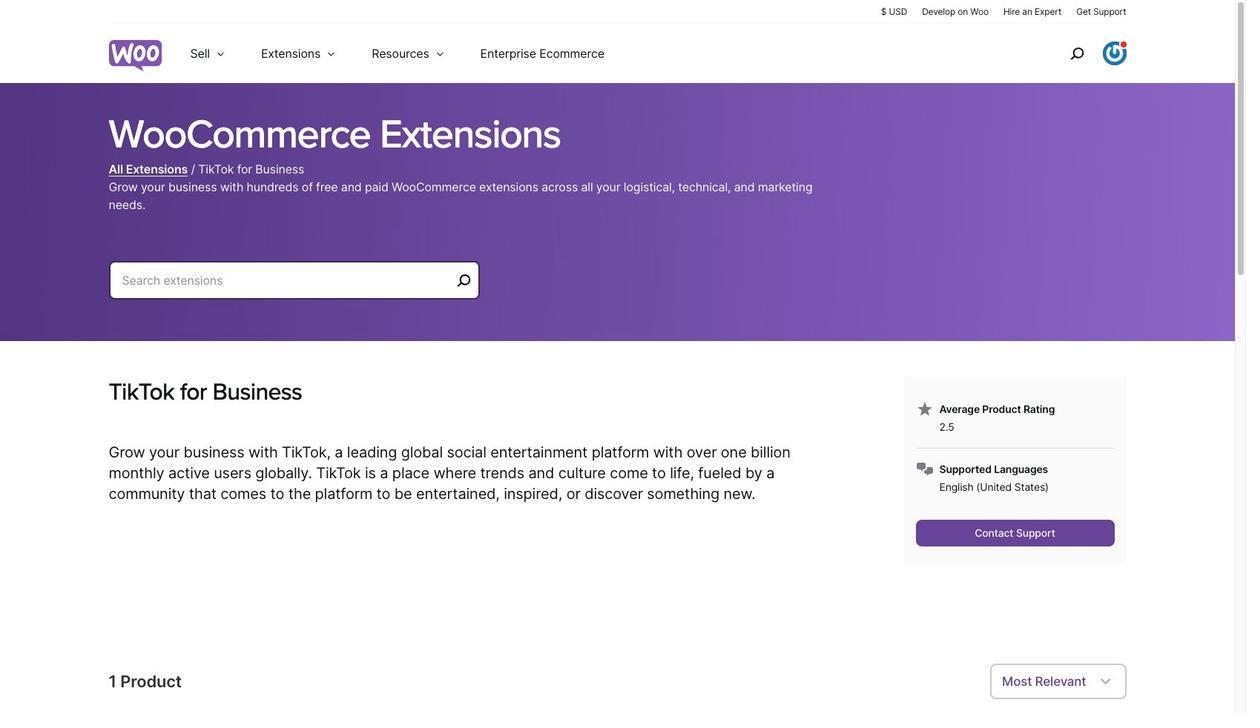 Task type: locate. For each thing, give the bounding box(es) containing it.
None field
[[990, 664, 1126, 699]]

None search field
[[109, 261, 479, 317]]

open account menu image
[[1103, 42, 1126, 65]]

search image
[[1065, 42, 1088, 65]]

service navigation menu element
[[1038, 29, 1126, 78]]



Task type: describe. For each thing, give the bounding box(es) containing it.
angle down image
[[1097, 672, 1114, 690]]

Search extensions search field
[[122, 270, 451, 291]]



Task type: vqa. For each thing, say whether or not it's contained in the screenshot.
1st group
no



